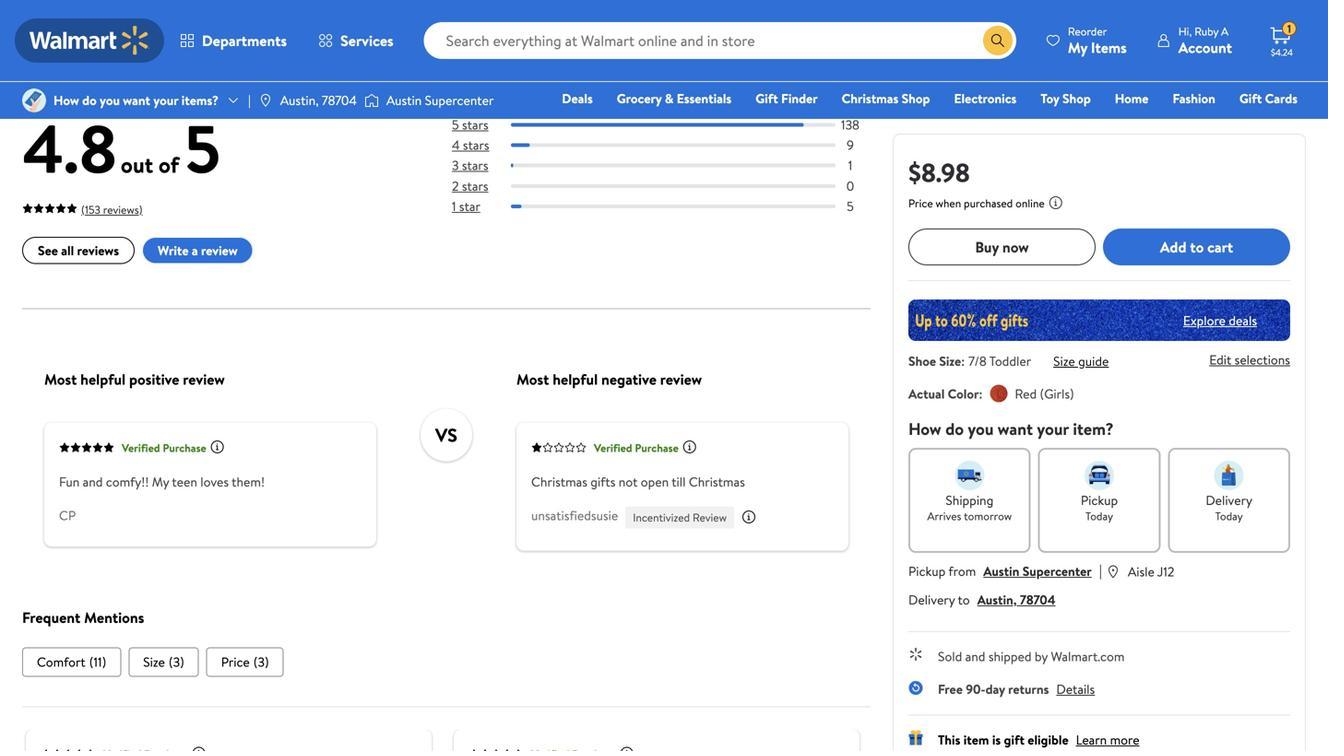 Task type: describe. For each thing, give the bounding box(es) containing it.
toy shop link
[[1033, 89, 1099, 108]]

 image for austin, 78704
[[258, 93, 273, 108]]

unsatisfiedsusie
[[531, 507, 618, 525]]

account
[[1179, 37, 1233, 58]]

intent image for delivery image
[[1215, 461, 1244, 491]]

toy shop
[[1041, 89, 1091, 107]]

all
[[61, 242, 74, 260]]

pickup for pickup from austin supercenter |
[[909, 563, 946, 581]]

verified purchase for positive
[[122, 440, 206, 456]]

5 for 5
[[847, 197, 854, 215]]

edit
[[1210, 351, 1232, 369]]

list item containing price
[[206, 648, 284, 677]]

progress bar for 9
[[511, 144, 836, 147]]

size guide button
[[1054, 352, 1109, 370]]

christmas for christmas gifts not open till christmas
[[531, 473, 588, 491]]

review
[[693, 510, 727, 526]]

size for size guide
[[1054, 352, 1075, 370]]

shop for christmas shop
[[902, 89, 930, 107]]

see all reviews link
[[22, 237, 135, 264]]

shoe size : 7/8 toddler
[[909, 352, 1032, 370]]

2 horizontal spatial 1
[[1288, 21, 1292, 37]]

cards
[[1265, 89, 1298, 107]]

items?
[[181, 91, 219, 109]]

1 vertical spatial 78704
[[1020, 591, 1056, 609]]

see all reviews
[[38, 242, 119, 260]]

1 vertical spatial verified purchase information image
[[620, 747, 634, 752]]

and for fun
[[83, 473, 103, 491]]

walmart.com
[[1051, 648, 1125, 666]]

mentions
[[84, 608, 144, 628]]

reorder my items
[[1068, 24, 1127, 58]]

essentials
[[677, 89, 732, 107]]

to for delivery
[[958, 591, 970, 609]]

fun and comfy!! my teen loves them!
[[59, 473, 265, 491]]

frequent
[[22, 608, 81, 628]]

4.8
[[22, 102, 117, 195]]

shoe
[[909, 352, 936, 370]]

legal information image
[[1049, 196, 1063, 210]]

0 vertical spatial austin
[[387, 91, 422, 109]]

0 horizontal spatial 5
[[185, 102, 221, 195]]

learn
[[1076, 732, 1107, 750]]

helpful for negative
[[553, 370, 598, 390]]

walmart+
[[1243, 115, 1298, 133]]

reorder
[[1068, 24, 1107, 39]]

review inside 'link'
[[201, 242, 238, 260]]

1 horizontal spatial austin,
[[978, 591, 1017, 609]]

Walmart Site-Wide search field
[[424, 22, 1017, 59]]

list containing comfort
[[22, 648, 871, 677]]

returns
[[1008, 681, 1049, 699]]

do for how do you want your item?
[[946, 418, 964, 441]]

incentivized review
[[633, 510, 727, 526]]

: for color
[[979, 385, 983, 403]]

customer reviews & ratings
[[22, 50, 286, 81]]

gift for cards
[[1240, 89, 1262, 107]]

arrives
[[928, 509, 962, 524]]

gift cards link
[[1231, 89, 1306, 108]]

j12
[[1158, 563, 1175, 581]]

christmas shop link
[[834, 89, 939, 108]]

purchase for positive
[[163, 440, 206, 456]]

buy now button
[[909, 229, 1096, 266]]

free
[[938, 681, 963, 699]]

(153
[[81, 202, 100, 218]]

red
[[1015, 385, 1037, 403]]

progress bar for 0
[[511, 184, 836, 188]]

delivery for today
[[1206, 492, 1253, 510]]

of
[[159, 149, 179, 180]]

90-
[[966, 681, 986, 699]]

purchase for negative
[[635, 440, 679, 456]]

items
[[1091, 37, 1127, 58]]

edit selections
[[1210, 351, 1291, 369]]

do for how do you want your items?
[[82, 91, 97, 109]]

list item containing comfort
[[22, 648, 121, 677]]

0 horizontal spatial |
[[248, 91, 251, 109]]

frequent mentions
[[22, 608, 144, 628]]

them!
[[232, 473, 265, 491]]

incentivized review information image
[[742, 510, 757, 525]]

pickup today
[[1081, 492, 1118, 524]]

0 horizontal spatial supercenter
[[425, 91, 494, 109]]

Search search field
[[424, 22, 1017, 59]]

pickup from austin supercenter |
[[909, 561, 1102, 581]]

one debit link
[[1148, 114, 1227, 134]]

is
[[992, 732, 1001, 750]]

christmas gifts not open till christmas
[[531, 473, 745, 491]]

now
[[1003, 237, 1029, 257]]

electronics link
[[946, 89, 1025, 108]]

star
[[459, 197, 481, 215]]

0 horizontal spatial 1
[[452, 197, 456, 215]]

want for items?
[[123, 91, 150, 109]]

pickup for pickup today
[[1081, 492, 1118, 510]]

intent image for pickup image
[[1085, 461, 1114, 491]]

austin supercenter
[[387, 91, 494, 109]]

1 horizontal spatial christmas
[[689, 473, 745, 491]]

review for most helpful positive review
[[183, 370, 225, 390]]

buy
[[975, 237, 999, 257]]

delivery to austin, 78704
[[909, 591, 1056, 609]]

your for item?
[[1037, 418, 1069, 441]]

incentivized
[[633, 510, 690, 526]]

progress bar for 138
[[511, 123, 836, 127]]

helpful for positive
[[80, 370, 126, 390]]

list item containing size
[[128, 648, 199, 677]]

item
[[964, 732, 989, 750]]

home link
[[1107, 89, 1157, 108]]

stars for 3 stars
[[462, 157, 489, 175]]

fashion
[[1173, 89, 1216, 107]]

product group
[[26, 0, 212, 19]]

till
[[672, 473, 686, 491]]

to for add
[[1190, 237, 1204, 257]]

electronics
[[954, 89, 1017, 107]]

review for most helpful negative review
[[660, 370, 702, 390]]

color
[[948, 385, 979, 403]]

0 vertical spatial verified purchase information image
[[210, 440, 225, 455]]

7/8
[[969, 352, 987, 370]]

purchased
[[964, 196, 1013, 211]]

0 vertical spatial verified purchase information image
[[682, 440, 697, 455]]

1 vertical spatial verified purchase information image
[[192, 747, 206, 752]]

most for most helpful positive review
[[44, 370, 77, 390]]

comfort
[[37, 653, 86, 671]]

gift
[[1004, 732, 1025, 750]]

my inside reorder my items
[[1068, 37, 1088, 58]]

deals
[[1229, 312, 1257, 330]]

comfort (11)
[[37, 653, 106, 671]]

1 vertical spatial my
[[152, 473, 169, 491]]

4 stars
[[452, 136, 490, 154]]

deals
[[562, 89, 593, 107]]

departments
[[202, 30, 287, 51]]

christmas shop
[[842, 89, 930, 107]]

verified for positive
[[122, 440, 160, 456]]

grocery
[[617, 89, 662, 107]]

more
[[1110, 732, 1140, 750]]

want for item?
[[998, 418, 1033, 441]]

how for how do you want your items?
[[54, 91, 79, 109]]

gifting made easy image
[[909, 731, 923, 746]]

sold
[[938, 648, 963, 666]]

ruby
[[1195, 24, 1219, 39]]

(girls)
[[1040, 385, 1074, 403]]

price for price when purchased online
[[909, 196, 933, 211]]



Task type: locate. For each thing, give the bounding box(es) containing it.
& up items?
[[199, 50, 214, 81]]

1 vertical spatial to
[[958, 591, 970, 609]]

1 horizontal spatial verified purchase
[[594, 440, 679, 456]]

price left when
[[909, 196, 933, 211]]

do down customer
[[82, 91, 97, 109]]

1 today from the left
[[1086, 509, 1114, 524]]

debit
[[1187, 115, 1219, 133]]

deals link
[[554, 89, 601, 108]]

0 vertical spatial 1
[[1288, 21, 1292, 37]]

most helpful positive review
[[44, 370, 225, 390]]

home
[[1115, 89, 1149, 107]]

5 progress bar from the top
[[511, 205, 836, 208]]

0 horizontal spatial pickup
[[909, 563, 946, 581]]

delivery down intent image for delivery
[[1206, 492, 1253, 510]]

0 horizontal spatial 78704
[[322, 91, 357, 109]]

stars for 5 stars
[[462, 116, 489, 134]]

to inside the "add to cart" button
[[1190, 237, 1204, 257]]

supercenter up 5 stars
[[425, 91, 494, 109]]

size guide
[[1054, 352, 1109, 370]]

austin, down pickup from austin supercenter |
[[978, 591, 1017, 609]]

progress bar
[[511, 123, 836, 127], [511, 144, 836, 147], [511, 164, 836, 168], [511, 184, 836, 188], [511, 205, 836, 208]]

0 vertical spatial do
[[82, 91, 97, 109]]

item?
[[1073, 418, 1114, 441]]

open
[[641, 473, 669, 491]]

you down customer
[[100, 91, 120, 109]]

2 gift from the left
[[1240, 89, 1262, 107]]

1 horizontal spatial shop
[[1063, 89, 1091, 107]]

size (3)
[[143, 653, 184, 671]]

gift left cards
[[1240, 89, 1262, 107]]

progress bar for 5
[[511, 205, 836, 208]]

you
[[100, 91, 120, 109], [968, 418, 994, 441]]

verified for negative
[[594, 440, 632, 456]]

shipping
[[946, 492, 994, 510]]

0 horizontal spatial delivery
[[909, 591, 955, 609]]

0 horizontal spatial gift
[[756, 89, 778, 107]]

up to sixty percent off deals. shop now. image
[[909, 300, 1291, 341]]

austin up austin, 78704 button
[[984, 563, 1020, 581]]

services button
[[303, 18, 409, 63]]

christmas up review
[[689, 473, 745, 491]]

see
[[38, 242, 58, 260]]

verified purchase up christmas gifts not open till christmas
[[594, 440, 679, 456]]

2 verified from the left
[[594, 440, 632, 456]]

 image for how do you want your items?
[[22, 89, 46, 113]]

helpful left negative
[[553, 370, 598, 390]]

size left guide
[[1054, 352, 1075, 370]]

one debit
[[1157, 115, 1219, 133]]

0 vertical spatial my
[[1068, 37, 1088, 58]]

you down color
[[968, 418, 994, 441]]

0 horizontal spatial austin,
[[280, 91, 319, 109]]

list item
[[22, 648, 121, 677], [128, 648, 199, 677], [206, 648, 284, 677]]

write a review link
[[142, 237, 253, 264]]

1 vertical spatial reviews
[[77, 242, 119, 260]]

(3) for price (3)
[[254, 653, 269, 671]]

0 horizontal spatial do
[[82, 91, 97, 109]]

today inside delivery today
[[1216, 509, 1243, 524]]

1 horizontal spatial verified
[[594, 440, 632, 456]]

: for size
[[961, 352, 965, 370]]

you for how do you want your items?
[[100, 91, 120, 109]]

1 horizontal spatial most
[[517, 370, 549, 390]]

customer
[[22, 50, 116, 81]]

verified up comfy!! on the left of the page
[[122, 440, 160, 456]]

your left items?
[[153, 91, 178, 109]]

0 horizontal spatial verified
[[122, 440, 160, 456]]

78704 down services popup button
[[322, 91, 357, 109]]

austin
[[387, 91, 422, 109], [984, 563, 1020, 581]]

christmas
[[842, 89, 899, 107], [531, 473, 588, 491], [689, 473, 745, 491]]

stars right 3
[[462, 157, 489, 175]]

to
[[1190, 237, 1204, 257], [958, 591, 970, 609]]

0 vertical spatial :
[[961, 352, 965, 370]]

1 horizontal spatial and
[[966, 648, 986, 666]]

5 stars
[[452, 116, 489, 134]]

delivery for to
[[909, 591, 955, 609]]

shop left the electronics
[[902, 89, 930, 107]]

1 shop from the left
[[902, 89, 930, 107]]

1 (3) from the left
[[169, 653, 184, 671]]

2 helpful from the left
[[553, 370, 598, 390]]

out
[[121, 149, 153, 180]]

0 horizontal spatial list item
[[22, 648, 121, 677]]

loves
[[200, 473, 229, 491]]

1 horizontal spatial  image
[[258, 93, 273, 108]]

(153 reviews) link
[[22, 198, 143, 219]]

1 vertical spatial you
[[968, 418, 994, 441]]

size left 7/8
[[939, 352, 961, 370]]

0 vertical spatial pickup
[[1081, 492, 1118, 510]]

1 horizontal spatial size
[[939, 352, 961, 370]]

 image down customer
[[22, 89, 46, 113]]

ratings
[[219, 50, 286, 81]]

gift inside 'gift cards registry'
[[1240, 89, 1262, 107]]

2 horizontal spatial christmas
[[842, 89, 899, 107]]

2 progress bar from the top
[[511, 144, 836, 147]]

and right sold
[[966, 648, 986, 666]]

christmas up 138
[[842, 89, 899, 107]]

: left 7/8
[[961, 352, 965, 370]]

explore deals link
[[1176, 304, 1265, 337]]

stars right 4
[[463, 136, 490, 154]]

1 vertical spatial price
[[221, 653, 250, 671]]

1 verified from the left
[[122, 440, 160, 456]]

1 horizontal spatial |
[[1099, 561, 1102, 581]]

today for delivery
[[1216, 509, 1243, 524]]

to down from
[[958, 591, 970, 609]]

2 (3) from the left
[[254, 653, 269, 671]]

5
[[185, 102, 221, 195], [452, 116, 459, 134], [847, 197, 854, 215]]

0 vertical spatial |
[[248, 91, 251, 109]]

0 horizontal spatial shop
[[902, 89, 930, 107]]

1 horizontal spatial supercenter
[[1023, 563, 1092, 581]]

your for items?
[[153, 91, 178, 109]]

explore
[[1184, 312, 1226, 330]]

edit selections button
[[1210, 351, 1291, 369]]

shop for toy shop
[[1063, 89, 1091, 107]]

0 horizontal spatial want
[[123, 91, 150, 109]]

gift finder link
[[747, 89, 826, 108]]

0 horizontal spatial reviews
[[77, 242, 119, 260]]

5 for 5 stars
[[452, 116, 459, 134]]

1 horizontal spatial want
[[998, 418, 1033, 441]]

0 vertical spatial price
[[909, 196, 933, 211]]

1 vertical spatial austin,
[[978, 591, 1017, 609]]

2 stars
[[452, 177, 489, 195]]

1 vertical spatial delivery
[[909, 591, 955, 609]]

helpful
[[80, 370, 126, 390], [553, 370, 598, 390]]

1 horizontal spatial 5
[[452, 116, 459, 134]]

5 right of at the left top of page
[[185, 102, 221, 195]]

 image down 'ratings'
[[258, 93, 273, 108]]

2 horizontal spatial 5
[[847, 197, 854, 215]]

to left cart
[[1190, 237, 1204, 257]]

5 down 0
[[847, 197, 854, 215]]

1 horizontal spatial verified purchase information image
[[682, 440, 697, 455]]

1 vertical spatial :
[[979, 385, 983, 403]]

(11)
[[89, 653, 106, 671]]

1 horizontal spatial how
[[909, 418, 942, 441]]

0 vertical spatial want
[[123, 91, 150, 109]]

1 vertical spatial want
[[998, 418, 1033, 441]]

0 horizontal spatial austin
[[387, 91, 422, 109]]

your down (girls)
[[1037, 418, 1069, 441]]

1 up the $4.24
[[1288, 21, 1292, 37]]

gift for finder
[[756, 89, 778, 107]]

verified purchase
[[122, 440, 206, 456], [594, 440, 679, 456]]

0 horizontal spatial your
[[153, 91, 178, 109]]

1 horizontal spatial &
[[665, 89, 674, 107]]

size right (11)
[[143, 653, 165, 671]]

want down red
[[998, 418, 1033, 441]]

austin, 78704 button
[[978, 591, 1056, 609]]

0 horizontal spatial (3)
[[169, 653, 184, 671]]

today down intent image for pickup
[[1086, 509, 1114, 524]]

reviews right the all on the left top of the page
[[77, 242, 119, 260]]

: down 7/8
[[979, 385, 983, 403]]

2 today from the left
[[1216, 509, 1243, 524]]

78704
[[322, 91, 357, 109], [1020, 591, 1056, 609]]

1 horizontal spatial verified purchase information image
[[210, 440, 225, 455]]

0 horizontal spatial &
[[199, 50, 214, 81]]

4 progress bar from the top
[[511, 184, 836, 188]]

| left aisle
[[1099, 561, 1102, 581]]

138
[[841, 116, 860, 134]]

1 gift from the left
[[756, 89, 778, 107]]

pickup inside pickup from austin supercenter |
[[909, 563, 946, 581]]

stars right 2
[[462, 177, 489, 195]]

0 vertical spatial you
[[100, 91, 120, 109]]

1 left star
[[452, 197, 456, 215]]

price for price (3)
[[221, 653, 250, 671]]

1 horizontal spatial my
[[1068, 37, 1088, 58]]

0 vertical spatial how
[[54, 91, 79, 109]]

aisle
[[1128, 563, 1155, 581]]

size
[[939, 352, 961, 370], [1054, 352, 1075, 370], [143, 653, 165, 671]]

0 horizontal spatial to
[[958, 591, 970, 609]]

0
[[847, 177, 855, 195]]

and right "fun"
[[83, 473, 103, 491]]

my left teen
[[152, 473, 169, 491]]

0 horizontal spatial helpful
[[80, 370, 126, 390]]

add
[[1161, 237, 1187, 257]]

do down color
[[946, 418, 964, 441]]

0 horizontal spatial today
[[1086, 509, 1114, 524]]

vs
[[435, 423, 458, 448]]

austin inside pickup from austin supercenter |
[[984, 563, 1020, 581]]

stars for 2 stars
[[462, 177, 489, 195]]

0 horizontal spatial verified purchase information image
[[620, 747, 634, 752]]

learn more button
[[1076, 732, 1140, 750]]

delivery down from
[[909, 591, 955, 609]]

3 list item from the left
[[206, 648, 284, 677]]

0 horizontal spatial purchase
[[163, 440, 206, 456]]

1 verified purchase from the left
[[122, 440, 206, 456]]

1
[[1288, 21, 1292, 37], [849, 157, 853, 175], [452, 197, 456, 215]]

gift
[[756, 89, 778, 107], [1240, 89, 1262, 107]]

shop right 'toy'
[[1063, 89, 1091, 107]]

online
[[1016, 196, 1045, 211]]

1 vertical spatial and
[[966, 648, 986, 666]]

add to cart button
[[1103, 229, 1291, 266]]

not
[[619, 473, 638, 491]]

4.8 out of 5
[[22, 102, 221, 195]]

pickup down intent image for pickup
[[1081, 492, 1118, 510]]

services
[[341, 30, 394, 51]]

review right negative
[[660, 370, 702, 390]]

0 horizontal spatial price
[[221, 653, 250, 671]]

purchase up the open
[[635, 440, 679, 456]]

0 horizontal spatial you
[[100, 91, 120, 109]]

0 horizontal spatial size
[[143, 653, 165, 671]]

positive
[[129, 370, 179, 390]]

walmart image
[[30, 26, 149, 55]]

shop
[[902, 89, 930, 107], [1063, 89, 1091, 107]]

austin down services
[[387, 91, 422, 109]]

1 most from the left
[[44, 370, 77, 390]]

details
[[1057, 681, 1095, 699]]

1 horizontal spatial reviews
[[122, 50, 194, 81]]

2 most from the left
[[517, 370, 549, 390]]

1 up 0
[[849, 157, 853, 175]]

fashion link
[[1165, 89, 1224, 108]]

1 horizontal spatial you
[[968, 418, 994, 441]]

verified purchase information image
[[682, 440, 697, 455], [620, 747, 634, 752]]

1 horizontal spatial austin
[[984, 563, 1020, 581]]

0 vertical spatial reviews
[[122, 50, 194, 81]]

1 vertical spatial |
[[1099, 561, 1102, 581]]

0 horizontal spatial verified purchase information image
[[192, 747, 206, 752]]

size for size (3)
[[143, 653, 165, 671]]

today for pickup
[[1086, 509, 1114, 524]]

1 horizontal spatial list item
[[128, 648, 199, 677]]

verified purchase information image
[[210, 440, 225, 455], [192, 747, 206, 752]]

 image
[[22, 89, 46, 113], [258, 93, 273, 108]]

1 horizontal spatial 78704
[[1020, 591, 1056, 609]]

1 progress bar from the top
[[511, 123, 836, 127]]

1 horizontal spatial 1
[[849, 157, 853, 175]]

sold and shipped by walmart.com
[[938, 648, 1125, 666]]

2 verified purchase from the left
[[594, 440, 679, 456]]

eligible
[[1028, 732, 1069, 750]]

today down intent image for delivery
[[1216, 509, 1243, 524]]

0 horizontal spatial  image
[[22, 89, 46, 113]]

actual color :
[[909, 385, 983, 403]]

2 horizontal spatial size
[[1054, 352, 1075, 370]]

delivery today
[[1206, 492, 1253, 524]]

intent image for shipping image
[[955, 461, 985, 491]]

buy now
[[975, 237, 1029, 257]]

review right a
[[201, 242, 238, 260]]

day
[[986, 681, 1005, 699]]

write
[[158, 242, 189, 260]]

christmas up unsatisfiedsusie
[[531, 473, 588, 491]]

1 horizontal spatial your
[[1037, 418, 1069, 441]]

gifts
[[591, 473, 616, 491]]

&
[[199, 50, 214, 81], [665, 89, 674, 107]]

shipping arrives tomorrow
[[928, 492, 1012, 524]]

2 purchase from the left
[[635, 440, 679, 456]]

:
[[961, 352, 965, 370], [979, 385, 983, 403]]

1 vertical spatial supercenter
[[1023, 563, 1092, 581]]

1 star
[[452, 197, 481, 215]]

1 horizontal spatial (3)
[[254, 653, 269, 671]]

1 horizontal spatial today
[[1216, 509, 1243, 524]]

1 horizontal spatial purchase
[[635, 440, 679, 456]]

departments button
[[164, 18, 303, 63]]

 image
[[364, 91, 379, 110]]

austin,
[[280, 91, 319, 109], [978, 591, 1017, 609]]

(3) for size (3)
[[169, 653, 184, 671]]

1 purchase from the left
[[163, 440, 206, 456]]

1 horizontal spatial pickup
[[1081, 492, 1118, 510]]

0 vertical spatial supercenter
[[425, 91, 494, 109]]

gift finder
[[756, 89, 818, 107]]

austin, down 'ratings'
[[280, 91, 319, 109]]

most for most helpful negative review
[[517, 370, 549, 390]]

5 up 4
[[452, 116, 459, 134]]

purchase up teen
[[163, 440, 206, 456]]

0 horizontal spatial and
[[83, 473, 103, 491]]

fun
[[59, 473, 80, 491]]

your
[[153, 91, 178, 109], [1037, 418, 1069, 441]]

a
[[192, 242, 198, 260]]

want down the customer reviews & ratings
[[123, 91, 150, 109]]

1 horizontal spatial :
[[979, 385, 983, 403]]

| down 'ratings'
[[248, 91, 251, 109]]

actual
[[909, 385, 945, 403]]

2 shop from the left
[[1063, 89, 1091, 107]]

price right size (3)
[[221, 653, 250, 671]]

helpful left positive
[[80, 370, 126, 390]]

finder
[[781, 89, 818, 107]]

price
[[909, 196, 933, 211], [221, 653, 250, 671]]

do
[[82, 91, 97, 109], [946, 418, 964, 441]]

1 horizontal spatial gift
[[1240, 89, 1262, 107]]

hi, ruby a account
[[1179, 24, 1233, 58]]

0 vertical spatial &
[[199, 50, 214, 81]]

price (3)
[[221, 653, 269, 671]]

0 vertical spatial austin,
[[280, 91, 319, 109]]

red (girls)
[[1015, 385, 1074, 403]]

0 vertical spatial to
[[1190, 237, 1204, 257]]

you for how do you want your item?
[[968, 418, 994, 441]]

2 horizontal spatial list item
[[206, 648, 284, 677]]

reviews up how do you want your items?
[[122, 50, 194, 81]]

3 progress bar from the top
[[511, 164, 836, 168]]

how down the actual
[[909, 418, 942, 441]]

today inside pickup today
[[1086, 509, 1114, 524]]

1 vertical spatial austin
[[984, 563, 1020, 581]]

78704 down austin supercenter button
[[1020, 591, 1056, 609]]

how down customer
[[54, 91, 79, 109]]

christmas for christmas shop
[[842, 89, 899, 107]]

list item down frequent mentions
[[22, 648, 121, 677]]

verified purchase up fun and comfy!! my teen loves them!
[[122, 440, 206, 456]]

gift left finder
[[756, 89, 778, 107]]

search icon image
[[991, 33, 1005, 48]]

1 horizontal spatial to
[[1190, 237, 1204, 257]]

stars up '4 stars'
[[462, 116, 489, 134]]

reviews)
[[103, 202, 143, 218]]

pickup left from
[[909, 563, 946, 581]]

2 list item from the left
[[128, 648, 199, 677]]

supercenter inside pickup from austin supercenter |
[[1023, 563, 1092, 581]]

list item right size (3)
[[206, 648, 284, 677]]

and for sold
[[966, 648, 986, 666]]

list item right (11)
[[128, 648, 199, 677]]

4
[[452, 136, 460, 154]]

1 list item from the left
[[22, 648, 121, 677]]

review right positive
[[183, 370, 225, 390]]

1 vertical spatial &
[[665, 89, 674, 107]]

how for how do you want your item?
[[909, 418, 942, 441]]

stars for 4 stars
[[463, 136, 490, 154]]

verified purchase for negative
[[594, 440, 679, 456]]

my left items
[[1068, 37, 1088, 58]]

1 horizontal spatial helpful
[[553, 370, 598, 390]]

& right grocery
[[665, 89, 674, 107]]

supercenter up austin, 78704 button
[[1023, 563, 1092, 581]]

review
[[201, 242, 238, 260], [183, 370, 225, 390], [660, 370, 702, 390]]

1 horizontal spatial delivery
[[1206, 492, 1253, 510]]

progress bar for 1
[[511, 164, 836, 168]]

how do you want your item?
[[909, 418, 1114, 441]]

1 helpful from the left
[[80, 370, 126, 390]]

list
[[22, 648, 871, 677]]

price when purchased online
[[909, 196, 1045, 211]]

2 vertical spatial 1
[[452, 197, 456, 215]]

toddler
[[990, 352, 1032, 370]]

3 stars
[[452, 157, 489, 175]]

verified up gifts
[[594, 440, 632, 456]]



Task type: vqa. For each thing, say whether or not it's contained in the screenshot.
left the 'Christmas'
yes



